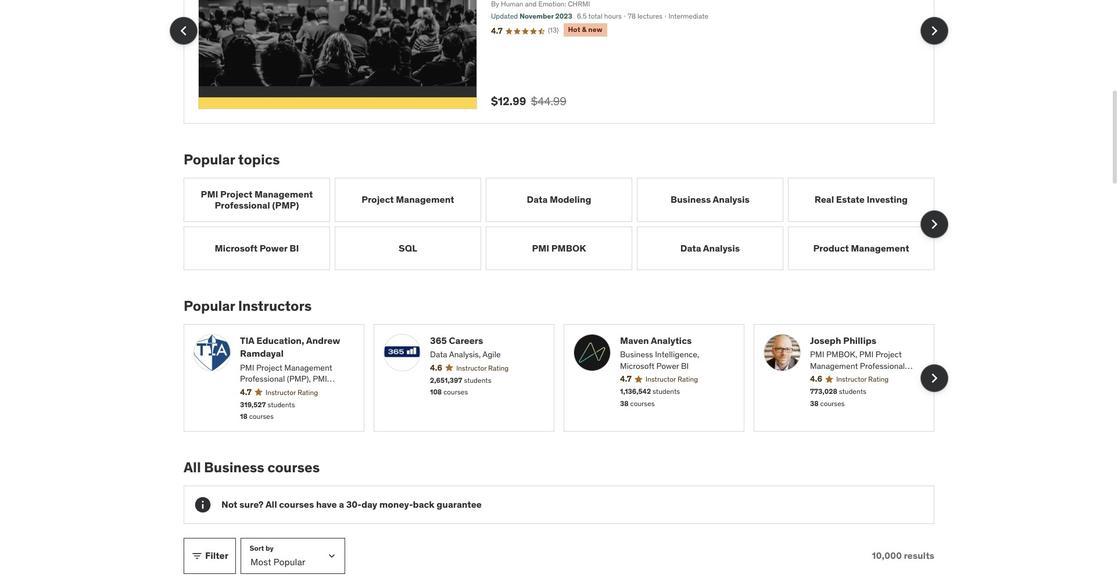 Task type: describe. For each thing, give the bounding box(es) containing it.
4.7 for maven analytics
[[620, 374, 632, 385]]

day
[[362, 499, 377, 511]]

business analysis
[[671, 194, 750, 205]]

courses up have
[[268, 459, 320, 477]]

new
[[589, 25, 603, 34]]

carousel element containing $12.99
[[170, 0, 949, 124]]

students for ramdayal
[[268, 400, 295, 409]]

(pmp),
[[287, 374, 311, 385]]

andrew
[[306, 335, 340, 347]]

next image
[[926, 215, 944, 233]]

&
[[582, 25, 587, 34]]

tia education, andrew ramdayal pmi project management professional (pmp), pmi pmbok
[[240, 335, 340, 396]]

1 horizontal spatial all
[[266, 499, 277, 511]]

data analysis link
[[637, 227, 784, 270]]

2,651,397 students 108 courses
[[430, 376, 492, 397]]

10,000
[[872, 550, 902, 562]]

78 lectures
[[628, 11, 663, 20]]

$44.99
[[531, 94, 567, 108]]

courses for 773,028
[[821, 400, 845, 408]]

instructor rating for intelligence,
[[646, 375, 698, 384]]

analysis,
[[449, 350, 481, 360]]

project inside pmi project management professional (pmp)
[[220, 188, 253, 200]]

data inside 365 careers data analysis, agile
[[430, 350, 448, 360]]

professional inside pmi project management professional (pmp)
[[215, 199, 270, 211]]

business inside business analysis link
[[671, 194, 711, 205]]

have
[[316, 499, 337, 511]]

pmi project management professional (pmp) link
[[184, 178, 330, 222]]

pmi pmbok link
[[486, 227, 633, 270]]

money-
[[380, 499, 413, 511]]

popular for popular topics
[[184, 151, 235, 169]]

not sure? all courses have a 30-day money-back guarantee
[[222, 499, 482, 511]]

365 careers data analysis, agile
[[430, 335, 501, 360]]

instructor rating for analysis,
[[457, 364, 509, 373]]

0 horizontal spatial bi
[[290, 242, 299, 254]]

topics
[[238, 151, 280, 169]]

2,651,397
[[430, 376, 463, 385]]

management up sql
[[396, 194, 455, 205]]

pmi project management professional (pmp)
[[201, 188, 313, 211]]

joseph phillips link
[[811, 334, 925, 347]]

courses for 2,651,397
[[444, 388, 468, 397]]

(13)
[[548, 26, 559, 35]]

38 for maven
[[620, 400, 629, 408]]

30-
[[346, 499, 362, 511]]

hot
[[568, 25, 581, 34]]

management inside tia education, andrew ramdayal pmi project management professional (pmp), pmi pmbok
[[285, 363, 332, 373]]

1,136,542
[[620, 387, 651, 396]]

1,136,542 students 38 courses
[[620, 387, 680, 408]]

sql
[[399, 242, 417, 254]]

ramdayal
[[240, 348, 284, 360]]

estate
[[837, 194, 865, 205]]

november
[[520, 11, 554, 20]]

agile
[[483, 350, 501, 360]]

319,527
[[240, 400, 266, 409]]

education,
[[257, 335, 304, 347]]

4.7 for tia education, andrew ramdayal
[[240, 387, 252, 398]]

management right product
[[851, 242, 910, 254]]

real estate investing
[[815, 194, 908, 205]]

product
[[814, 242, 849, 254]]

data for data modeling
[[527, 194, 548, 205]]

instructor rating for pmbok,
[[837, 375, 889, 384]]

pmbok inside 'link'
[[552, 242, 586, 254]]

18
[[240, 413, 248, 421]]

analytics
[[651, 335, 692, 347]]

project inside tia education, andrew ramdayal pmi project management professional (pmp), pmi pmbok
[[256, 363, 283, 373]]

0 horizontal spatial microsoft
[[215, 242, 258, 254]]

tia education, andrew ramdayal link
[[240, 334, 355, 360]]

courses for 1,136,542
[[631, 400, 655, 408]]

pmi inside 'link'
[[532, 242, 550, 254]]

$12.99 $44.99
[[491, 94, 567, 108]]

total
[[589, 11, 603, 20]]

365 careers link
[[430, 334, 545, 347]]

rating for ramdayal
[[298, 388, 318, 397]]

filter
[[205, 550, 229, 562]]

108
[[430, 388, 442, 397]]

instructor for analysis,
[[457, 364, 487, 373]]

courses for not
[[279, 499, 314, 511]]

popular for popular instructors
[[184, 297, 235, 315]]

investing
[[867, 194, 908, 205]]

78
[[628, 11, 636, 20]]

maven analytics business intelligence, microsoft power bi
[[620, 335, 700, 371]]

business inside maven analytics business intelligence, microsoft power bi
[[620, 350, 653, 360]]

0 vertical spatial all
[[184, 459, 201, 477]]

hot & new
[[568, 25, 603, 34]]

instructor for ramdayal
[[266, 388, 296, 397]]

data analysis
[[681, 242, 740, 254]]

joseph phillips pmi pmbok, pmi project management professional (pmp)
[[811, 335, 905, 383]]

a
[[339, 499, 344, 511]]

6.5 total hours
[[577, 11, 622, 20]]

microsoft power bi
[[215, 242, 299, 254]]

pmbok,
[[827, 350, 858, 360]]



Task type: vqa. For each thing, say whether or not it's contained in the screenshot.
Ellipsis image
no



Task type: locate. For each thing, give the bounding box(es) containing it.
4.6 for 365 careers
[[430, 363, 443, 373]]

1 vertical spatial carousel element
[[184, 178, 949, 270]]

1 horizontal spatial 4.6
[[811, 374, 823, 385]]

sql link
[[335, 227, 481, 270]]

0 horizontal spatial all
[[184, 459, 201, 477]]

all business courses
[[184, 459, 320, 477]]

bi
[[290, 242, 299, 254], [681, 361, 689, 371]]

project up sql link
[[362, 194, 394, 205]]

rating down the intelligence,
[[678, 375, 698, 384]]

(pmp)
[[272, 199, 299, 211], [811, 372, 833, 383]]

business
[[671, 194, 711, 205], [620, 350, 653, 360], [204, 459, 265, 477]]

1 vertical spatial next image
[[926, 369, 944, 388]]

courses
[[444, 388, 468, 397], [631, 400, 655, 408], [821, 400, 845, 408], [249, 413, 274, 421], [268, 459, 320, 477], [279, 499, 314, 511]]

1 popular from the top
[[184, 151, 235, 169]]

courses for 319,527
[[249, 413, 274, 421]]

popular instructors
[[184, 297, 312, 315]]

1 vertical spatial 4.6
[[811, 374, 823, 385]]

1 horizontal spatial (pmp)
[[811, 372, 833, 383]]

4.7 up 319,527
[[240, 387, 252, 398]]

microsoft inside maven analytics business intelligence, microsoft power bi
[[620, 361, 655, 371]]

1 horizontal spatial 38
[[811, 400, 819, 408]]

0 vertical spatial popular
[[184, 151, 235, 169]]

business up not
[[204, 459, 265, 477]]

2 vertical spatial professional
[[240, 374, 285, 385]]

maven analytics link
[[620, 334, 735, 347]]

power
[[260, 242, 288, 254], [657, 361, 680, 371]]

rating
[[489, 364, 509, 373], [678, 375, 698, 384], [869, 375, 889, 384], [298, 388, 318, 397]]

0 horizontal spatial power
[[260, 242, 288, 254]]

analysis
[[713, 194, 750, 205], [704, 242, 740, 254]]

365
[[430, 335, 447, 347]]

1 vertical spatial professional
[[861, 361, 905, 371]]

1 vertical spatial microsoft
[[620, 361, 655, 371]]

courses down the 773,028
[[821, 400, 845, 408]]

modeling
[[550, 194, 592, 205]]

pmi pmbok
[[532, 242, 586, 254]]

0 vertical spatial carousel element
[[170, 0, 949, 124]]

careers
[[449, 335, 483, 347]]

instructor rating down agile
[[457, 364, 509, 373]]

analysis for business analysis
[[713, 194, 750, 205]]

project management link
[[335, 178, 481, 222]]

0 vertical spatial 4.6
[[430, 363, 443, 373]]

1 vertical spatial bi
[[681, 361, 689, 371]]

2 vertical spatial business
[[204, 459, 265, 477]]

business analysis link
[[637, 178, 784, 222]]

(pmp) inside pmi project management professional (pmp)
[[272, 199, 299, 211]]

data modeling
[[527, 194, 592, 205]]

instructor up 319,527 students 18 courses
[[266, 388, 296, 397]]

data left modeling at top
[[527, 194, 548, 205]]

carousel element
[[170, 0, 949, 124], [184, 178, 949, 270], [184, 324, 949, 432]]

pmbok inside tia education, andrew ramdayal pmi project management professional (pmp), pmi pmbok
[[240, 385, 269, 396]]

pmi
[[201, 188, 218, 200], [532, 242, 550, 254], [811, 350, 825, 360], [860, 350, 874, 360], [240, 363, 254, 373], [313, 374, 327, 385]]

1 vertical spatial power
[[657, 361, 680, 371]]

courses inside 319,527 students 18 courses
[[249, 413, 274, 421]]

students inside '2,651,397 students 108 courses'
[[464, 376, 492, 385]]

analysis inside business analysis link
[[713, 194, 750, 205]]

intermediate
[[669, 11, 709, 20]]

maven
[[620, 335, 649, 347]]

project management
[[362, 194, 455, 205]]

updated november 2023
[[491, 11, 573, 20]]

2023
[[556, 11, 573, 20]]

not
[[222, 499, 238, 511]]

courses down the 1,136,542
[[631, 400, 655, 408]]

10,000 results status
[[872, 550, 935, 562]]

power down pmi project management professional (pmp) link
[[260, 242, 288, 254]]

sure?
[[240, 499, 264, 511]]

data modeling link
[[486, 178, 633, 222]]

microsoft
[[215, 242, 258, 254], [620, 361, 655, 371]]

students right 319,527
[[268, 400, 295, 409]]

microsoft power bi link
[[184, 227, 330, 270]]

updated
[[491, 11, 518, 20]]

real
[[815, 194, 835, 205]]

lectures
[[638, 11, 663, 20]]

power inside maven analytics business intelligence, microsoft power bi
[[657, 361, 680, 371]]

popular instructors element
[[184, 297, 949, 432]]

(pmp) up microsoft power bi
[[272, 199, 299, 211]]

small image
[[191, 551, 203, 562]]

joseph
[[811, 335, 842, 347]]

pmbok up 319,527
[[240, 385, 269, 396]]

1 horizontal spatial data
[[527, 194, 548, 205]]

results
[[904, 550, 935, 562]]

0 vertical spatial 4.7
[[491, 26, 503, 36]]

courses down 2,651,397 at the bottom left of the page
[[444, 388, 468, 397]]

intelligence,
[[655, 350, 700, 360]]

students
[[464, 376, 492, 385], [653, 387, 680, 396], [840, 387, 867, 396], [268, 400, 295, 409]]

4.6 for joseph phillips
[[811, 374, 823, 385]]

38 down the 773,028
[[811, 400, 819, 408]]

students right the 1,136,542
[[653, 387, 680, 396]]

bi inside maven analytics business intelligence, microsoft power bi
[[681, 361, 689, 371]]

courses inside '2,651,397 students 108 courses'
[[444, 388, 468, 397]]

2 vertical spatial carousel element
[[184, 324, 949, 432]]

students for analysis,
[[464, 376, 492, 385]]

popular
[[184, 151, 235, 169], [184, 297, 235, 315]]

rating down the (pmp),
[[298, 388, 318, 397]]

phillips
[[844, 335, 877, 347]]

1 38 from the left
[[620, 400, 629, 408]]

pmi inside pmi project management professional (pmp)
[[201, 188, 218, 200]]

2 next image from the top
[[926, 369, 944, 388]]

2 horizontal spatial data
[[681, 242, 702, 254]]

4.6
[[430, 363, 443, 373], [811, 374, 823, 385]]

project down joseph phillips link
[[876, 350, 902, 360]]

instructor up 1,136,542 students 38 courses
[[646, 375, 676, 384]]

38 inside 1,136,542 students 38 courses
[[620, 400, 629, 408]]

data for data analysis
[[681, 242, 702, 254]]

pmi down "data modeling" link
[[532, 242, 550, 254]]

business down maven
[[620, 350, 653, 360]]

38 for joseph
[[811, 400, 819, 408]]

pmi down joseph phillips link
[[860, 350, 874, 360]]

1 vertical spatial 4.7
[[620, 374, 632, 385]]

microsoft down pmi project management professional (pmp) link
[[215, 242, 258, 254]]

1 vertical spatial all
[[266, 499, 277, 511]]

management
[[255, 188, 313, 200], [396, 194, 455, 205], [851, 242, 910, 254], [811, 361, 859, 371], [285, 363, 332, 373]]

0 vertical spatial bi
[[290, 242, 299, 254]]

pmbok
[[552, 242, 586, 254], [240, 385, 269, 396]]

carousel element for popular instructors
[[184, 324, 949, 432]]

courses inside 773,028 students 38 courses
[[821, 400, 845, 408]]

1 horizontal spatial 4.7
[[491, 26, 503, 36]]

instructor down analysis,
[[457, 364, 487, 373]]

professional for joseph phillips
[[861, 361, 905, 371]]

instructors
[[238, 297, 312, 315]]

0 vertical spatial pmbok
[[552, 242, 586, 254]]

management inside pmi project management professional (pmp)
[[255, 188, 313, 200]]

4.7 down updated
[[491, 26, 503, 36]]

0 horizontal spatial 4.6
[[430, 363, 443, 373]]

power down the intelligence,
[[657, 361, 680, 371]]

data down business analysis link
[[681, 242, 702, 254]]

rating for pmbok,
[[869, 375, 889, 384]]

2 horizontal spatial business
[[671, 194, 711, 205]]

instructor rating for ramdayal
[[266, 388, 318, 397]]

0 vertical spatial data
[[527, 194, 548, 205]]

6.5
[[577, 11, 587, 20]]

0 vertical spatial business
[[671, 194, 711, 205]]

38 inside 773,028 students 38 courses
[[811, 400, 819, 408]]

pmbok down modeling at top
[[552, 242, 586, 254]]

773,028 students 38 courses
[[811, 387, 867, 408]]

carousel element for popular topics
[[184, 178, 949, 270]]

real estate investing link
[[789, 178, 935, 222]]

1 vertical spatial data
[[681, 242, 702, 254]]

project inside joseph phillips pmi pmbok, pmi project management professional (pmp)
[[876, 350, 902, 360]]

previous image
[[174, 21, 193, 40]]

back
[[413, 499, 435, 511]]

1 vertical spatial business
[[620, 350, 653, 360]]

1 vertical spatial (pmp)
[[811, 372, 833, 383]]

38 down the 1,136,542
[[620, 400, 629, 408]]

professional for tia education, andrew ramdayal
[[240, 374, 285, 385]]

2 popular from the top
[[184, 297, 235, 315]]

data
[[527, 194, 548, 205], [681, 242, 702, 254], [430, 350, 448, 360]]

4.6 up the 773,028
[[811, 374, 823, 385]]

management up the (pmp),
[[285, 363, 332, 373]]

pmi down joseph
[[811, 350, 825, 360]]

professional inside tia education, andrew ramdayal pmi project management professional (pmp), pmi pmbok
[[240, 374, 285, 385]]

instructor rating up 773,028 students 38 courses
[[837, 375, 889, 384]]

project down popular topics at the top
[[220, 188, 253, 200]]

professional down joseph phillips link
[[861, 361, 905, 371]]

management inside joseph phillips pmi pmbok, pmi project management professional (pmp)
[[811, 361, 859, 371]]

courses down 319,527
[[249, 413, 274, 421]]

0 horizontal spatial 38
[[620, 400, 629, 408]]

data down 365
[[430, 350, 448, 360]]

10,000 results
[[872, 550, 935, 562]]

1 horizontal spatial microsoft
[[620, 361, 655, 371]]

1 horizontal spatial power
[[657, 361, 680, 371]]

professional up microsoft power bi
[[215, 199, 270, 211]]

1 next image from the top
[[926, 21, 944, 40]]

students for intelligence,
[[653, 387, 680, 396]]

filter button
[[184, 538, 236, 575]]

professional
[[215, 199, 270, 211], [861, 361, 905, 371], [240, 374, 285, 385]]

4.7 up the 1,136,542
[[620, 374, 632, 385]]

rating for intelligence,
[[678, 375, 698, 384]]

2 vertical spatial data
[[430, 350, 448, 360]]

all
[[184, 459, 201, 477], [266, 499, 277, 511]]

0 vertical spatial next image
[[926, 21, 944, 40]]

1 vertical spatial popular
[[184, 297, 235, 315]]

0 vertical spatial professional
[[215, 199, 270, 211]]

instructor
[[457, 364, 487, 373], [646, 375, 676, 384], [837, 375, 867, 384], [266, 388, 296, 397]]

1 vertical spatial pmbok
[[240, 385, 269, 396]]

0 horizontal spatial data
[[430, 350, 448, 360]]

pmi down popular topics at the top
[[201, 188, 218, 200]]

professional down ramdayal
[[240, 374, 285, 385]]

next image inside popular instructors element
[[926, 369, 944, 388]]

courses inside 1,136,542 students 38 courses
[[631, 400, 655, 408]]

management down topics
[[255, 188, 313, 200]]

students inside 319,527 students 18 courses
[[268, 400, 295, 409]]

instructor rating down the intelligence,
[[646, 375, 698, 384]]

management down pmbok,
[[811, 361, 859, 371]]

(pmp) up the 773,028
[[811, 372, 833, 383]]

rating for analysis,
[[489, 364, 509, 373]]

1 horizontal spatial business
[[620, 350, 653, 360]]

2 horizontal spatial 4.7
[[620, 374, 632, 385]]

2 38 from the left
[[811, 400, 819, 408]]

analysis for data analysis
[[704, 242, 740, 254]]

instructor rating down the (pmp),
[[266, 388, 318, 397]]

product management link
[[789, 227, 935, 270]]

0 vertical spatial microsoft
[[215, 242, 258, 254]]

students inside 1,136,542 students 38 courses
[[653, 387, 680, 396]]

carousel element containing tia education, andrew ramdayal
[[184, 324, 949, 432]]

carousel element containing pmi project management professional (pmp)
[[184, 178, 949, 270]]

0 horizontal spatial (pmp)
[[272, 199, 299, 211]]

4.6 up 2,651,397 at the bottom left of the page
[[430, 363, 443, 373]]

next image
[[926, 21, 944, 40], [926, 369, 944, 388]]

analysis down business analysis link
[[704, 242, 740, 254]]

business up data analysis
[[671, 194, 711, 205]]

319,527 students 18 courses
[[240, 400, 295, 421]]

project down ramdayal
[[256, 363, 283, 373]]

1 horizontal spatial bi
[[681, 361, 689, 371]]

professional inside joseph phillips pmi pmbok, pmi project management professional (pmp)
[[861, 361, 905, 371]]

0 horizontal spatial 4.7
[[240, 387, 252, 398]]

pmi right the (pmp),
[[313, 374, 327, 385]]

1 vertical spatial analysis
[[704, 242, 740, 254]]

hours
[[605, 11, 622, 20]]

1 horizontal spatial pmbok
[[552, 242, 586, 254]]

analysis inside data analysis link
[[704, 242, 740, 254]]

students right the 773,028
[[840, 387, 867, 396]]

guarantee
[[437, 499, 482, 511]]

$12.99
[[491, 94, 527, 108]]

773,028
[[811, 387, 838, 396]]

instructor for intelligence,
[[646, 375, 676, 384]]

project
[[220, 188, 253, 200], [362, 194, 394, 205], [876, 350, 902, 360], [256, 363, 283, 373]]

students inside 773,028 students 38 courses
[[840, 387, 867, 396]]

0 horizontal spatial business
[[204, 459, 265, 477]]

2 vertical spatial 4.7
[[240, 387, 252, 398]]

rating down joseph phillips link
[[869, 375, 889, 384]]

instructor for pmbok,
[[837, 375, 867, 384]]

microsoft up the 1,136,542
[[620, 361, 655, 371]]

(pmp) inside joseph phillips pmi pmbok, pmi project management professional (pmp)
[[811, 372, 833, 383]]

0 vertical spatial analysis
[[713, 194, 750, 205]]

product management
[[814, 242, 910, 254]]

analysis up data analysis
[[713, 194, 750, 205]]

0 vertical spatial (pmp)
[[272, 199, 299, 211]]

students for pmbok,
[[840, 387, 867, 396]]

popular topics
[[184, 151, 280, 169]]

instructor up 773,028 students 38 courses
[[837, 375, 867, 384]]

0 vertical spatial power
[[260, 242, 288, 254]]

tia
[[240, 335, 255, 347]]

students down analysis,
[[464, 376, 492, 385]]

courses left have
[[279, 499, 314, 511]]

0 horizontal spatial pmbok
[[240, 385, 269, 396]]

rating down agile
[[489, 364, 509, 373]]

pmi down ramdayal
[[240, 363, 254, 373]]



